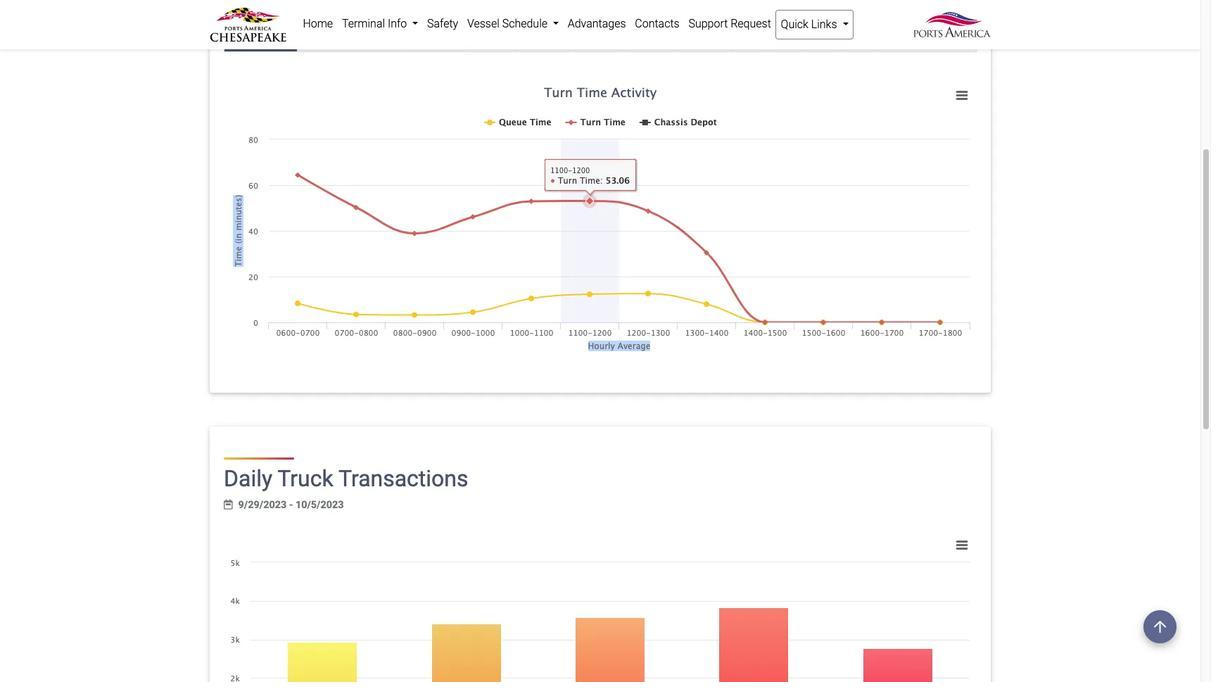 Task type: locate. For each thing, give the bounding box(es) containing it.
9/29/2023 - 10/5/2023
[[238, 499, 344, 511]]

quick links
[[781, 18, 840, 31]]

00:07:50
[[907, 1, 947, 13]]

time for queue time
[[265, 1, 288, 13]]

safety link
[[423, 10, 463, 38]]

time right turn
[[261, 31, 284, 43]]

home link
[[299, 10, 338, 38]]

support request
[[689, 17, 772, 30]]

quick
[[781, 18, 809, 31]]

vessel schedule
[[468, 17, 551, 30]]

time
[[265, 1, 288, 13], [261, 31, 284, 43]]

00:30:24
[[686, 31, 724, 43]]

0 vertical spatial time
[[265, 1, 288, 13]]

turn time
[[238, 31, 284, 43]]

1 vertical spatial time
[[261, 31, 284, 43]]

calendar week image
[[224, 500, 233, 510]]

9/29/2023
[[238, 499, 287, 511]]

daily
[[224, 465, 273, 492]]

time right the queue
[[265, 1, 288, 13]]

00:52:56
[[523, 31, 561, 43]]

00:46:07
[[469, 31, 507, 43]]

00:38:51
[[415, 31, 453, 43]]

terminal info link
[[338, 10, 423, 38]]



Task type: vqa. For each thing, say whether or not it's contained in the screenshot.
00:07:50 on the right of page
yes



Task type: describe. For each thing, give the bounding box(es) containing it.
queue
[[234, 1, 263, 13]]

links
[[812, 18, 838, 31]]

00:48:05
[[907, 31, 947, 43]]

00:48:39
[[632, 31, 670, 43]]

queue time
[[234, 1, 288, 13]]

contacts
[[635, 17, 680, 30]]

transactions
[[339, 465, 469, 492]]

terminal
[[342, 17, 385, 30]]

01:04:24
[[306, 31, 344, 43]]

turn
[[238, 31, 259, 43]]

request
[[731, 17, 772, 30]]

quick links link
[[776, 10, 854, 39]]

vessel schedule link
[[463, 10, 564, 38]]

vessel
[[468, 17, 500, 30]]

contacts link
[[631, 10, 684, 38]]

-
[[289, 499, 293, 511]]

info
[[388, 17, 407, 30]]

10/5/2023
[[296, 499, 344, 511]]

advantages
[[568, 17, 626, 30]]

home
[[303, 17, 333, 30]]

schedule
[[503, 17, 548, 30]]

terminal info
[[342, 17, 410, 30]]

advantages link
[[564, 10, 631, 38]]

support request link
[[684, 10, 776, 38]]

00:53:03
[[578, 31, 616, 43]]

support
[[689, 17, 728, 30]]

00:50:12
[[360, 31, 398, 43]]

time for turn time
[[261, 31, 284, 43]]

go to top image
[[1144, 611, 1177, 644]]

daily truck transactions
[[224, 465, 469, 492]]

truck
[[278, 465, 334, 492]]

safety
[[427, 17, 459, 30]]



